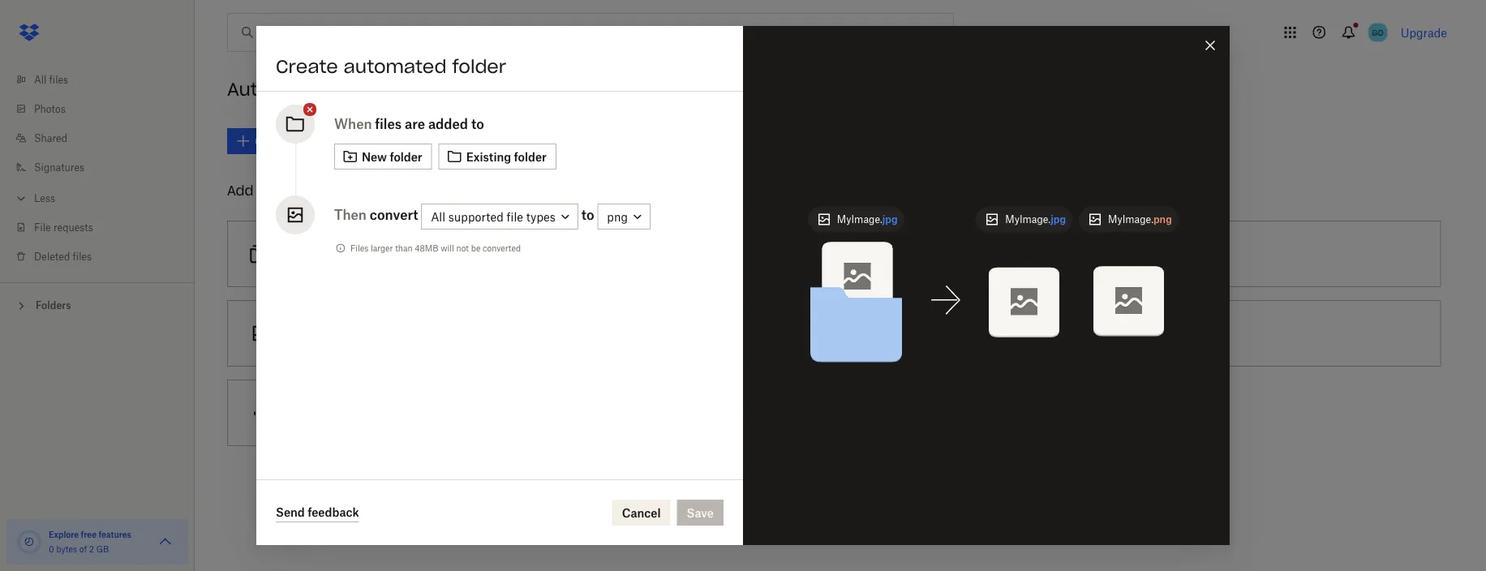 Task type: vqa. For each thing, say whether or not it's contained in the screenshot.
the leftmost All
yes



Task type: describe. For each thing, give the bounding box(es) containing it.
that
[[757, 247, 778, 261]]

add an automation main content
[[221, 117, 1487, 571]]

create automated folder
[[276, 55, 507, 78]]

shared
[[34, 132, 67, 144]]

feedback
[[308, 506, 359, 519]]

photos
[[34, 103, 66, 115]]

folders button
[[0, 293, 195, 317]]

folders
[[36, 299, 71, 312]]

file for supported
[[507, 210, 523, 223]]

converted
[[483, 243, 521, 253]]

choose for choose a category to sort files by
[[293, 247, 334, 261]]

choose a category to sort files by
[[293, 247, 472, 261]]

all supported file types button
[[421, 204, 578, 229]]

supported
[[449, 210, 504, 223]]

then
[[334, 207, 367, 223]]

deleted
[[34, 250, 70, 263]]

1 horizontal spatial folder
[[452, 55, 507, 78]]

upgrade
[[1401, 26, 1448, 39]]

files inside create automated folder dialog
[[375, 116, 402, 132]]

an
[[258, 182, 275, 199]]

to inside button
[[396, 247, 406, 261]]

create
[[276, 55, 338, 78]]

file for a
[[755, 327, 772, 340]]

set a rule that renames files
[[702, 247, 853, 261]]

existing folder button
[[439, 144, 556, 170]]

larger
[[371, 243, 393, 253]]

all files link
[[13, 65, 195, 94]]

list containing all files
[[0, 55, 195, 282]]

category
[[346, 247, 392, 261]]

new folder
[[362, 150, 422, 164]]

send feedback
[[276, 506, 359, 519]]

rule
[[733, 247, 754, 261]]

file requests link
[[13, 213, 195, 242]]

file
[[34, 221, 51, 233]]

a for rule
[[724, 247, 730, 261]]

are
[[405, 116, 425, 132]]

automation
[[279, 182, 357, 199]]

quota usage element
[[16, 529, 42, 555]]

features
[[99, 529, 131, 540]]

choose a file format to convert videos to button
[[630, 294, 1039, 373]]

by
[[459, 247, 472, 261]]

1 myimage. from the left
[[837, 213, 883, 226]]

signatures link
[[13, 153, 195, 182]]

will
[[441, 243, 454, 253]]

3 myimage. from the left
[[1108, 213, 1154, 226]]

send
[[276, 506, 305, 519]]

convert inside create automated folder dialog
[[370, 207, 418, 223]]

files inside button
[[1146, 327, 1168, 340]]

renames
[[781, 247, 828, 261]]

files
[[351, 243, 369, 253]]

photos link
[[13, 94, 195, 123]]

new
[[362, 150, 387, 164]]

existing
[[466, 150, 511, 164]]

1 myimage. jpg from the left
[[837, 213, 898, 226]]

set
[[702, 247, 721, 261]]

add
[[227, 182, 253, 199]]

upgrade link
[[1401, 26, 1448, 39]]

all for all files
[[34, 73, 46, 86]]

folder for new folder
[[390, 150, 422, 164]]



Task type: locate. For each thing, give the bounding box(es) containing it.
all for all supported file types
[[431, 210, 446, 223]]

a
[[337, 247, 343, 261], [724, 247, 730, 261], [746, 327, 752, 340]]

to
[[471, 116, 484, 132], [582, 207, 594, 223], [396, 247, 406, 261], [814, 327, 824, 340], [908, 327, 919, 340]]

automations
[[227, 78, 345, 101]]

file left format
[[755, 327, 772, 340]]

file inside all supported file types popup button
[[507, 210, 523, 223]]

files right deleted
[[73, 250, 92, 263]]

2
[[89, 544, 94, 554]]

add an automation
[[227, 182, 357, 199]]

added
[[428, 116, 468, 132]]

cancel
[[622, 506, 661, 520]]

files are added to
[[375, 116, 484, 132]]

videos
[[871, 327, 905, 340]]

all files
[[34, 73, 68, 86]]

to right format
[[814, 327, 824, 340]]

2 horizontal spatial a
[[746, 327, 752, 340]]

automated
[[344, 55, 447, 78]]

choose a file format to convert videos to
[[702, 327, 919, 340]]

all up the 'photos'
[[34, 73, 46, 86]]

list
[[0, 55, 195, 282]]

choose
[[293, 247, 334, 261], [702, 327, 743, 340]]

0 horizontal spatial choose
[[293, 247, 334, 261]]

shared link
[[13, 123, 195, 153]]

0 horizontal spatial file
[[507, 210, 523, 223]]

1 horizontal spatial myimage.
[[1006, 213, 1051, 226]]

choose left format
[[702, 327, 743, 340]]

sort
[[409, 247, 430, 261]]

0
[[49, 544, 54, 554]]

send feedback button
[[276, 503, 359, 523]]

convert inside button
[[827, 327, 868, 340]]

1 vertical spatial all
[[431, 210, 446, 223]]

png
[[607, 210, 628, 223], [1154, 213, 1172, 226]]

1 horizontal spatial all
[[431, 210, 446, 223]]

png inside popup button
[[607, 210, 628, 223]]

requests
[[53, 221, 93, 233]]

choose inside button
[[702, 327, 743, 340]]

1 jpg from the left
[[883, 213, 898, 226]]

of
[[79, 544, 87, 554]]

1 horizontal spatial convert
[[827, 327, 868, 340]]

new folder button
[[334, 144, 432, 170]]

files left not
[[433, 247, 456, 261]]

1 vertical spatial choose
[[702, 327, 743, 340]]

0 horizontal spatial folder
[[390, 150, 422, 164]]

signatures
[[34, 161, 84, 173]]

all supported file types
[[431, 210, 556, 223]]

deleted files
[[34, 250, 92, 263]]

files
[[49, 73, 68, 86], [375, 116, 402, 132], [433, 247, 456, 261], [831, 247, 853, 261], [73, 250, 92, 263], [1146, 327, 1168, 340]]

gb
[[96, 544, 109, 554]]

be
[[471, 243, 481, 253]]

all up files larger than 48mb will not be converted
[[431, 210, 446, 223]]

a left format
[[746, 327, 752, 340]]

1 horizontal spatial choose
[[702, 327, 743, 340]]

files right renames
[[831, 247, 853, 261]]

0 vertical spatial all
[[34, 73, 46, 86]]

1 horizontal spatial jpg
[[1051, 213, 1066, 226]]

folder right existing
[[514, 150, 547, 164]]

choose inside button
[[293, 247, 334, 261]]

file
[[507, 210, 523, 223], [755, 327, 772, 340]]

1 horizontal spatial a
[[724, 247, 730, 261]]

choose for choose a file format to convert videos to
[[702, 327, 743, 340]]

0 horizontal spatial myimage. jpg
[[837, 213, 898, 226]]

to left the sort
[[396, 247, 406, 261]]

2 jpg from the left
[[1051, 213, 1066, 226]]

folder for existing folder
[[514, 150, 547, 164]]

a right set
[[724, 247, 730, 261]]

jpg
[[883, 213, 898, 226], [1051, 213, 1066, 226]]

format
[[775, 327, 811, 340]]

0 horizontal spatial a
[[337, 247, 343, 261]]

convert
[[370, 207, 418, 223], [827, 327, 868, 340]]

2 myimage. jpg from the left
[[1006, 213, 1066, 226]]

unzip
[[1111, 327, 1143, 340]]

bytes
[[56, 544, 77, 554]]

all inside list
[[34, 73, 46, 86]]

cancel button
[[612, 500, 671, 526]]

0 vertical spatial choose
[[293, 247, 334, 261]]

convert up than
[[370, 207, 418, 223]]

a for file
[[746, 327, 752, 340]]

explore free features 0 bytes of 2 gb
[[49, 529, 131, 554]]

folder up added
[[452, 55, 507, 78]]

a inside button
[[746, 327, 752, 340]]

file left types
[[507, 210, 523, 223]]

click to watch a demo video image
[[348, 81, 368, 101]]

less
[[34, 192, 55, 204]]

file requests
[[34, 221, 93, 233]]

all
[[34, 73, 46, 86], [431, 210, 446, 223]]

than
[[395, 243, 413, 253]]

set a rule that renames files button
[[630, 214, 1039, 294]]

1 vertical spatial file
[[755, 327, 772, 340]]

existing folder
[[466, 150, 547, 164]]

unzip files button
[[1039, 294, 1448, 373]]

files larger than 48mb will not be converted
[[351, 243, 521, 253]]

explore
[[49, 529, 79, 540]]

files right unzip
[[1146, 327, 1168, 340]]

types
[[526, 210, 556, 223]]

less image
[[13, 190, 29, 207]]

choose left files
[[293, 247, 334, 261]]

0 horizontal spatial myimage.
[[837, 213, 883, 226]]

0 horizontal spatial jpg
[[883, 213, 898, 226]]

48mb
[[415, 243, 439, 253]]

file inside choose a file format to convert videos to button
[[755, 327, 772, 340]]

a left files
[[337, 247, 343, 261]]

1 horizontal spatial png
[[1154, 213, 1172, 226]]

create automated folder dialog
[[256, 26, 1230, 545]]

all inside popup button
[[431, 210, 446, 223]]

1 vertical spatial convert
[[827, 327, 868, 340]]

myimage. png
[[1108, 213, 1172, 226]]

myimage.
[[837, 213, 883, 226], [1006, 213, 1051, 226], [1108, 213, 1154, 226]]

0 vertical spatial convert
[[370, 207, 418, 223]]

2 horizontal spatial myimage.
[[1108, 213, 1154, 226]]

not
[[456, 243, 469, 253]]

1 horizontal spatial myimage. jpg
[[1006, 213, 1066, 226]]

choose a category to sort files by button
[[221, 214, 630, 294]]

1 horizontal spatial file
[[755, 327, 772, 340]]

myimage. jpg
[[837, 213, 898, 226], [1006, 213, 1066, 226]]

convert left videos
[[827, 327, 868, 340]]

to left 'png' popup button
[[582, 207, 594, 223]]

files left are
[[375, 116, 402, 132]]

a for category
[[337, 247, 343, 261]]

0 vertical spatial file
[[507, 210, 523, 223]]

to right videos
[[908, 327, 919, 340]]

to right added
[[471, 116, 484, 132]]

when
[[334, 116, 372, 132]]

0 horizontal spatial all
[[34, 73, 46, 86]]

folder right 'new'
[[390, 150, 422, 164]]

0 horizontal spatial png
[[607, 210, 628, 223]]

folder
[[452, 55, 507, 78], [390, 150, 422, 164], [514, 150, 547, 164]]

unzip files
[[1111, 327, 1168, 340]]

free
[[81, 529, 97, 540]]

dropbox image
[[13, 16, 45, 49]]

files up the 'photos'
[[49, 73, 68, 86]]

png button
[[597, 204, 651, 229]]

2 myimage. from the left
[[1006, 213, 1051, 226]]

0 horizontal spatial convert
[[370, 207, 418, 223]]

deleted files link
[[13, 242, 195, 271]]

2 horizontal spatial folder
[[514, 150, 547, 164]]



